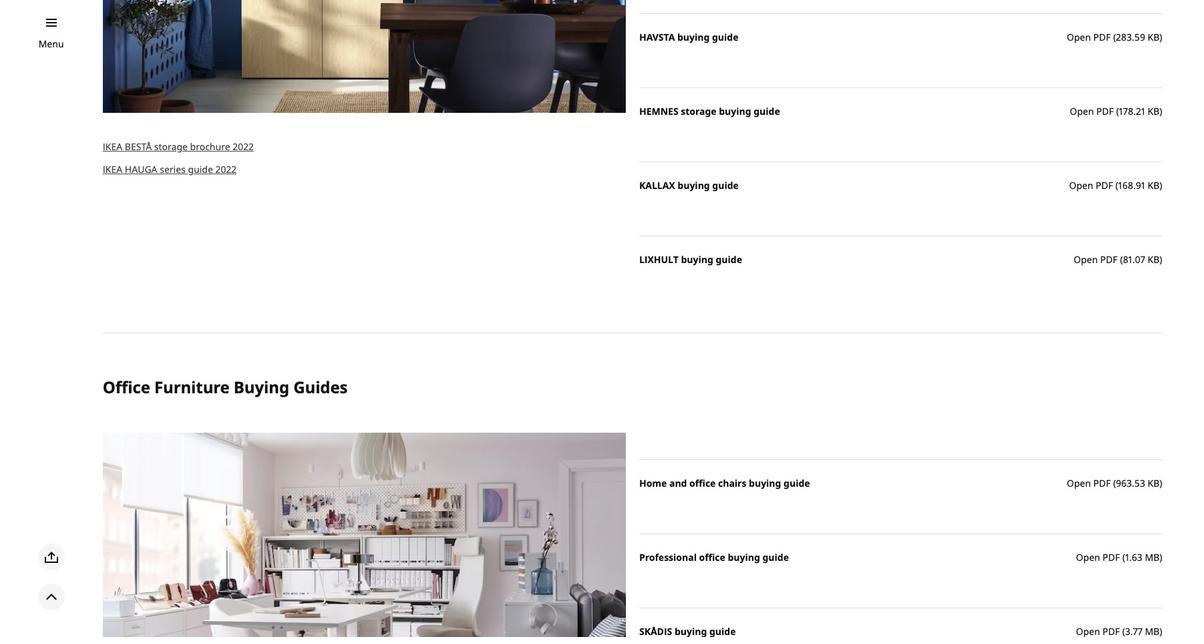 Task type: locate. For each thing, give the bounding box(es) containing it.
) for 1.63 mb
[[1160, 551, 1162, 564]]

0 vertical spatial 2022
[[233, 140, 254, 153]]

ikea
[[103, 140, 122, 153], [103, 163, 122, 176]]

(
[[1113, 31, 1116, 44], [1116, 105, 1119, 118], [1116, 179, 1118, 192], [1120, 253, 1123, 266], [1113, 477, 1116, 490], [1122, 551, 1125, 564]]

1 vertical spatial ikea
[[103, 163, 122, 176]]

( for 283.59 kb
[[1113, 31, 1116, 44]]

furniture
[[154, 376, 230, 398]]

office right professional
[[699, 551, 725, 564]]

havsta
[[639, 31, 675, 44]]

pdf left 81.07
[[1100, 253, 1118, 266]]

home
[[639, 477, 667, 490]]

pdf left "168.91" in the right of the page
[[1096, 179, 1113, 192]]

) right "168.91" in the right of the page
[[1160, 179, 1162, 192]]

guide
[[712, 31, 739, 44], [754, 105, 780, 118], [188, 163, 213, 176], [712, 179, 739, 192], [716, 253, 742, 266], [784, 477, 810, 490], [763, 551, 789, 564]]

kb right "168.91" in the right of the page
[[1148, 179, 1160, 192]]

4 kb from the top
[[1148, 253, 1160, 266]]

2 ikea from the top
[[103, 163, 122, 176]]

open
[[1067, 31, 1091, 44], [1070, 105, 1094, 118], [1069, 179, 1093, 192], [1074, 253, 1098, 266], [1067, 477, 1091, 490], [1076, 551, 1100, 564]]

storage right hemnes
[[681, 105, 717, 118]]

kb right 81.07
[[1148, 253, 1160, 266]]

) for 178.21 kb
[[1160, 105, 1162, 118]]

) right 1.63
[[1160, 551, 1162, 564]]

kb right 963.53
[[1148, 477, 1160, 490]]

0 horizontal spatial storage
[[154, 140, 188, 153]]

) right 178.21 on the top of page
[[1160, 105, 1162, 118]]

office furniture buying guides
[[103, 376, 348, 398]]

pdf for 283.59
[[1093, 31, 1111, 44]]

series
[[160, 163, 186, 176]]

storage up ikea hauga series guide 2022
[[154, 140, 188, 153]]

pdf left 283.59
[[1093, 31, 1111, 44]]

3 kb from the top
[[1148, 179, 1160, 192]]

open pdf ( 1.63 mb )
[[1076, 551, 1162, 564]]

kb for 81.07 kb
[[1148, 253, 1160, 266]]

lixhult buying guide
[[639, 253, 742, 266]]

pdf for 81.07
[[1100, 253, 1118, 266]]

open left 283.59
[[1067, 31, 1091, 44]]

2 ) from the top
[[1160, 105, 1162, 118]]

kb
[[1148, 31, 1160, 44], [1148, 105, 1160, 118], [1148, 179, 1160, 192], [1148, 253, 1160, 266], [1148, 477, 1160, 490]]

( for 1.63 mb
[[1122, 551, 1125, 564]]

1 ) from the top
[[1160, 31, 1162, 44]]

1 vertical spatial 2022
[[215, 163, 236, 176]]

963.53
[[1116, 477, 1145, 490]]

office
[[103, 376, 150, 398]]

hauga
[[125, 163, 157, 176]]

open left 963.53
[[1067, 477, 1091, 490]]

0 vertical spatial ikea
[[103, 140, 122, 153]]

bestå
[[125, 140, 152, 153]]

1 vertical spatial office
[[699, 551, 725, 564]]

open for open pdf ( 178.21 kb )
[[1070, 105, 1094, 118]]

) right 81.07
[[1160, 253, 1162, 266]]

open left 178.21 on the top of page
[[1070, 105, 1094, 118]]

5 ) from the top
[[1160, 477, 1162, 490]]

ikea left bestå
[[103, 140, 122, 153]]

pdf for 1.63
[[1103, 551, 1120, 564]]

hemnes storage buying guide
[[639, 105, 780, 118]]

open for open pdf ( 81.07 kb )
[[1074, 253, 1098, 266]]

pdf left 178.21 on the top of page
[[1096, 105, 1114, 118]]

1 kb from the top
[[1148, 31, 1160, 44]]

open left 81.07
[[1074, 253, 1098, 266]]

2022 for ikea bestå storage brochure 2022
[[233, 140, 254, 153]]

mb
[[1145, 551, 1160, 564]]

1 ikea from the top
[[103, 140, 122, 153]]

0 vertical spatial office
[[690, 477, 716, 490]]

0 vertical spatial storage
[[681, 105, 717, 118]]

office
[[690, 477, 716, 490], [699, 551, 725, 564]]

open pdf ( 178.21 kb )
[[1070, 105, 1162, 118]]

5 kb from the top
[[1148, 477, 1160, 490]]

1.63
[[1125, 551, 1143, 564]]

3 ) from the top
[[1160, 179, 1162, 192]]

home and office chairs buying guide
[[639, 477, 810, 490]]

an office with white chairs, a white sit/stand desk, and a red and white striped rug image
[[103, 433, 626, 637]]

pdf left 1.63
[[1103, 551, 1120, 564]]

and
[[669, 477, 687, 490]]

open left "168.91" in the right of the page
[[1069, 179, 1093, 192]]

6 ) from the top
[[1160, 551, 1162, 564]]

chairs
[[718, 477, 747, 490]]

pdf left 963.53
[[1093, 477, 1111, 490]]

hemnes
[[639, 105, 679, 118]]

2022
[[233, 140, 254, 153], [215, 163, 236, 176]]

pdf
[[1093, 31, 1111, 44], [1096, 105, 1114, 118], [1096, 179, 1113, 192], [1100, 253, 1118, 266], [1093, 477, 1111, 490], [1103, 551, 1120, 564]]

kb right 178.21 on the top of page
[[1148, 105, 1160, 118]]

( for 178.21 kb
[[1116, 105, 1119, 118]]

buying
[[677, 31, 710, 44], [719, 105, 751, 118], [678, 179, 710, 192], [681, 253, 713, 266], [749, 477, 781, 490], [728, 551, 760, 564]]

ikea for ikea bestå storage brochure 2022
[[103, 140, 122, 153]]

2022 for ikea hauga series guide 2022
[[215, 163, 236, 176]]

)
[[1160, 31, 1162, 44], [1160, 105, 1162, 118], [1160, 179, 1162, 192], [1160, 253, 1162, 266], [1160, 477, 1162, 490], [1160, 551, 1162, 564]]

ikea bestå storage brochure 2022
[[103, 140, 254, 153]]

havsta buying guide
[[639, 31, 739, 44]]

ikea left hauga
[[103, 163, 122, 176]]

kb right 283.59
[[1148, 31, 1160, 44]]

4 ) from the top
[[1160, 253, 1162, 266]]

1 vertical spatial storage
[[154, 140, 188, 153]]

kb for 168.91 kb
[[1148, 179, 1160, 192]]

) right 963.53
[[1160, 477, 1162, 490]]

2 kb from the top
[[1148, 105, 1160, 118]]

open pdf ( 81.07 kb )
[[1074, 253, 1162, 266]]

2022 right brochure
[[233, 140, 254, 153]]

office right and
[[690, 477, 716, 490]]

brochure
[[190, 140, 230, 153]]

open for open pdf ( 168.91 kb )
[[1069, 179, 1093, 192]]

2022 down brochure
[[215, 163, 236, 176]]

open left 1.63
[[1076, 551, 1100, 564]]

lixhult
[[639, 253, 679, 266]]

storage
[[681, 105, 717, 118], [154, 140, 188, 153]]

menu
[[39, 37, 64, 50]]

) right 283.59
[[1160, 31, 1162, 44]]



Task type: vqa. For each thing, say whether or not it's contained in the screenshot.
Open PDF ( 81.07 KB ) in the right of the page
yes



Task type: describe. For each thing, give the bounding box(es) containing it.
a blue dining room with a natural wood storage cabinet with plates, cups, and bowls inside image
[[103, 0, 626, 113]]

) for 283.59 kb
[[1160, 31, 1162, 44]]

168.91
[[1118, 179, 1145, 192]]

) for 168.91 kb
[[1160, 179, 1162, 192]]

professional office buying guide
[[639, 551, 789, 564]]

) for 963.53 kb
[[1160, 477, 1162, 490]]

open for open pdf ( 283.59 kb )
[[1067, 31, 1091, 44]]

menu button
[[39, 37, 64, 51]]

kb for 178.21 kb
[[1148, 105, 1160, 118]]

( for 81.07 kb
[[1120, 253, 1123, 266]]

buying
[[234, 376, 289, 398]]

kallax buying guide
[[639, 179, 739, 192]]

kb for 963.53 kb
[[1148, 477, 1160, 490]]

81.07
[[1123, 253, 1145, 266]]

kb for 283.59 kb
[[1148, 31, 1160, 44]]

178.21
[[1119, 105, 1145, 118]]

283.59
[[1116, 31, 1145, 44]]

ikea hauga series guide 2022
[[103, 163, 236, 176]]

open pdf ( 963.53 kb )
[[1067, 477, 1162, 490]]

guides
[[293, 376, 348, 398]]

( for 963.53 kb
[[1113, 477, 1116, 490]]

open pdf ( 283.59 kb )
[[1067, 31, 1162, 44]]

pdf for 168.91
[[1096, 179, 1113, 192]]

pdf for 963.53
[[1093, 477, 1111, 490]]

kallax
[[639, 179, 675, 192]]

open pdf ( 168.91 kb )
[[1069, 179, 1162, 192]]

ikea bestå storage brochure 2022 link
[[103, 140, 254, 153]]

1 horizontal spatial storage
[[681, 105, 717, 118]]

pdf for 178.21
[[1096, 105, 1114, 118]]

) for 81.07 kb
[[1160, 253, 1162, 266]]

( for 168.91 kb
[[1116, 179, 1118, 192]]

open for open pdf ( 1.63 mb )
[[1076, 551, 1100, 564]]

professional
[[639, 551, 697, 564]]

open for open pdf ( 963.53 kb )
[[1067, 477, 1091, 490]]

ikea for ikea hauga series guide 2022
[[103, 163, 122, 176]]

ikea hauga series guide 2022 link
[[103, 163, 236, 176]]



